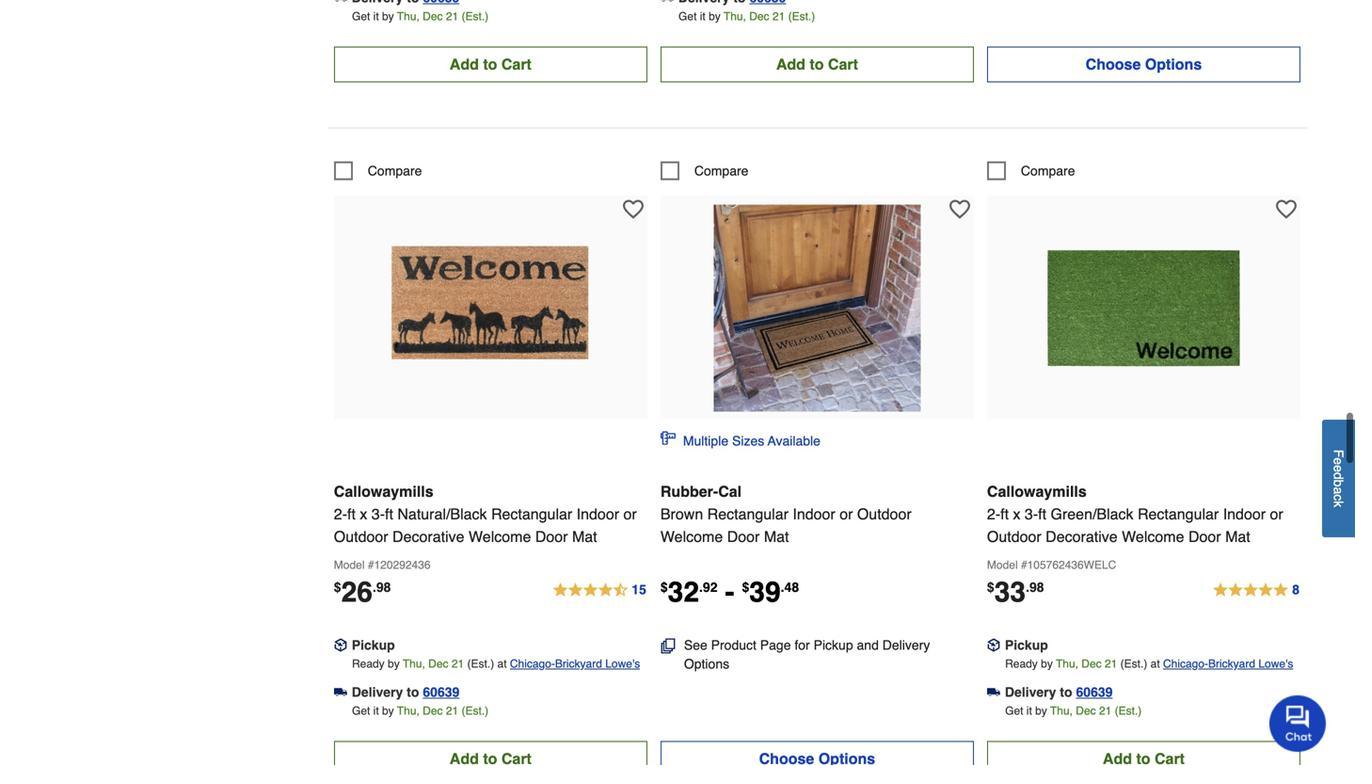 Task type: vqa. For each thing, say whether or not it's contained in the screenshot.
2nd Brickyard from right
yes



Task type: describe. For each thing, give the bounding box(es) containing it.
4 ft from the left
[[1038, 505, 1046, 523]]

2- for 2-ft x 3-ft natural/black rectangular indoor or outdoor decorative welcome door mat
[[334, 505, 347, 523]]

green/black
[[1051, 505, 1133, 523]]

(est.) for left truck filled image
[[462, 10, 489, 23]]

rectangular for 2-ft x 3-ft green/black rectangular indoor or outdoor decorative welcome door mat
[[1138, 505, 1219, 523]]

it for left truck filled image
[[373, 10, 379, 23]]

ready for pickup image on the right of the page
[[1005, 657, 1038, 670]]

delivery inside see product page for pickup and delivery options
[[882, 637, 930, 652]]

delivery for pickup image on the right of the page
[[1005, 684, 1056, 699]]

3- for natural/black
[[372, 505, 385, 523]]

21 for left truck filled image
[[446, 10, 458, 23]]

$32.92-$39.48 element
[[660, 576, 799, 608]]

rectangular for 2-ft x 3-ft natural/black rectangular indoor or outdoor decorative welcome door mat
[[491, 505, 572, 523]]

1002744980 element
[[334, 161, 422, 180]]

d
[[1331, 472, 1346, 479]]

by for the rightmost truck filled icon
[[709, 10, 721, 23]]

(est.) for the rightmost truck filled icon
[[788, 10, 815, 23]]

$ for 32
[[660, 580, 668, 595]]

available
[[768, 433, 820, 448]]

21 for the rightmost truck filled icon
[[772, 10, 785, 23]]

model # 120292436
[[334, 558, 431, 572]]

f e e d b a c k
[[1331, 449, 1346, 507]]

by for truck filled image to the bottom
[[1035, 704, 1047, 717]]

choose options
[[1086, 55, 1202, 73]]

f e e d b a c k button
[[1322, 420, 1355, 537]]

21 for truck filled image to the bottom
[[1099, 704, 1112, 717]]

callowaymills 2-ft x 3-ft green/black rectangular indoor or outdoor decorative welcome door mat image
[[1040, 205, 1247, 412]]

get it by thu, dec 21 (est.) for the rightmost truck filled icon
[[679, 10, 815, 23]]

$ for 26
[[334, 580, 341, 595]]

welcome for callowaymills 2-ft x 3-ft green/black rectangular indoor or outdoor decorative welcome door mat
[[1122, 528, 1184, 545]]

callowaymills 2-ft x 3-ft green/black rectangular indoor or outdoor decorative welcome door mat
[[987, 483, 1283, 545]]

compare for 1002744980 element
[[368, 163, 422, 178]]

1 heart outline image from the left
[[623, 199, 643, 220]]

1 cart from the left
[[501, 55, 532, 73]]

ready by thu, dec 21 (est.) at chicago-brickyard lowe's for chicago-brickyard lowe's 'button' for pickup icon
[[352, 657, 640, 670]]

options inside see product page for pickup and delivery options
[[684, 656, 729, 671]]

multiple sizes available link
[[660, 430, 820, 450]]

21 for the bottom truck filled icon
[[446, 704, 458, 717]]

indoor for 2-ft x 3-ft natural/black rectangular indoor or outdoor decorative welcome door mat
[[577, 505, 619, 523]]

cal
[[718, 483, 742, 500]]

it for truck filled image to the bottom
[[1026, 704, 1032, 717]]

(est.) for truck filled image to the bottom
[[1115, 704, 1142, 717]]

indoor for 2-ft x 3-ft green/black rectangular indoor or outdoor decorative welcome door mat
[[1223, 505, 1266, 523]]

$ 26 .98
[[334, 576, 391, 608]]

or for 2-ft x 3-ft natural/black rectangular indoor or outdoor decorative welcome door mat
[[623, 505, 637, 523]]

33
[[994, 576, 1026, 608]]

get for left truck filled image
[[352, 10, 370, 23]]

ready for pickup icon
[[352, 657, 385, 670]]

actual price $33.98 element
[[987, 576, 1044, 608]]

decorative for green/black
[[1046, 528, 1118, 545]]

door for 2-ft x 3-ft green/black rectangular indoor or outdoor decorative welcome door mat
[[1188, 528, 1221, 545]]

2- for 2-ft x 3-ft green/black rectangular indoor or outdoor decorative welcome door mat
[[987, 505, 1000, 523]]

1003041070 element
[[660, 161, 749, 180]]

$ for 33
[[987, 580, 994, 595]]

b
[[1331, 479, 1346, 487]]

mat for 2-ft x 3-ft natural/black rectangular indoor or outdoor decorative welcome door mat
[[572, 528, 597, 545]]

delivery for pickup icon
[[352, 684, 403, 699]]

or inside rubber-cal brown rectangular indoor or outdoor welcome door mat
[[840, 505, 853, 523]]

get it by thu, dec 21 (est.) for left truck filled image
[[352, 10, 489, 23]]

add for 1st 'add to cart' "button" from the left
[[450, 55, 479, 73]]

(est.) for the bottom truck filled icon
[[462, 704, 489, 717]]

.48
[[781, 580, 799, 595]]

multiple sizes available
[[683, 433, 820, 448]]

ready by thu, dec 21 (est.) at chicago-brickyard lowe's for chicago-brickyard lowe's 'button' associated with pickup image on the right of the page
[[1005, 657, 1293, 670]]

15
[[632, 582, 646, 597]]

actual price $26.98 element
[[334, 576, 391, 608]]

by for the bottom truck filled icon
[[382, 704, 394, 717]]

choose
[[1086, 55, 1141, 73]]

get for truck filled image to the bottom
[[1005, 704, 1023, 717]]

welcome inside rubber-cal brown rectangular indoor or outdoor welcome door mat
[[660, 528, 723, 545]]

$ 33 .98
[[987, 576, 1044, 608]]

rectangular inside rubber-cal brown rectangular indoor or outdoor welcome door mat
[[707, 505, 788, 523]]

natural/black
[[397, 505, 487, 523]]

4.5 stars image
[[552, 579, 647, 602]]

callowaymills for natural/black
[[334, 483, 433, 500]]

5 stars image
[[1212, 579, 1300, 602]]

get for the bottom truck filled icon
[[352, 704, 370, 717]]

pickup image
[[334, 639, 347, 652]]

-
[[725, 576, 734, 608]]

product
[[711, 637, 756, 652]]

3 heart outline image from the left
[[1276, 199, 1297, 220]]

.92
[[699, 580, 717, 595]]

decorative for natural/black
[[392, 528, 464, 545]]

chicago- for chicago-brickyard lowe's 'button' associated with pickup image on the right of the page
[[1163, 657, 1208, 670]]

32
[[668, 576, 699, 608]]

page
[[760, 637, 791, 652]]

get for the rightmost truck filled icon
[[679, 10, 697, 23]]

compare for the 1002744002 "element"
[[1021, 163, 1075, 178]]

get it by thu, dec 21 (est.) for truck filled image to the bottom
[[1005, 704, 1142, 717]]

1 vertical spatial truck filled image
[[987, 686, 1000, 699]]

brickyard for chicago-brickyard lowe's 'button' for pickup icon
[[555, 657, 602, 670]]

2 e from the top
[[1331, 465, 1346, 472]]



Task type: locate. For each thing, give the bounding box(es) containing it.
it
[[373, 10, 379, 23], [700, 10, 705, 23], [373, 704, 379, 717], [1026, 704, 1032, 717]]

indoor
[[577, 505, 619, 523], [793, 505, 835, 523], [1223, 505, 1266, 523]]

0 horizontal spatial compare
[[368, 163, 422, 178]]

ready by thu, dec 21 (est.) at chicago-brickyard lowe's
[[352, 657, 640, 670], [1005, 657, 1293, 670]]

heart outline image
[[623, 199, 643, 220], [949, 199, 970, 220], [1276, 199, 1297, 220]]

1 horizontal spatial model
[[987, 558, 1018, 572]]

1 2- from the left
[[334, 505, 347, 523]]

1 add from the left
[[450, 55, 479, 73]]

0 horizontal spatial model
[[334, 558, 365, 572]]

welcome inside callowaymills 2-ft x 3-ft natural/black rectangular indoor or outdoor decorative welcome door mat
[[469, 528, 531, 545]]

$ right -
[[742, 580, 749, 595]]

0 horizontal spatial x
[[360, 505, 367, 523]]

compare
[[368, 163, 422, 178], [694, 163, 749, 178], [1021, 163, 1075, 178]]

add to cart for 1st 'add to cart' "button" from the left
[[450, 55, 532, 73]]

0 horizontal spatial delivery
[[352, 684, 403, 699]]

options down see
[[684, 656, 729, 671]]

door up 4.5 stars image
[[535, 528, 568, 545]]

0 horizontal spatial 60639 button
[[423, 683, 460, 701]]

26
[[341, 576, 373, 608]]

60639 button for chicago-brickyard lowe's 'button' for pickup icon
[[423, 683, 460, 701]]

rectangular down cal
[[707, 505, 788, 523]]

2 brickyard from the left
[[1208, 657, 1255, 670]]

sizes
[[732, 433, 764, 448]]

2 horizontal spatial mat
[[1225, 528, 1250, 545]]

1 horizontal spatial add to cart button
[[660, 46, 974, 82]]

welcome inside callowaymills 2-ft x 3-ft green/black rectangular indoor or outdoor decorative welcome door mat
[[1122, 528, 1184, 545]]

3- inside callowaymills 2-ft x 3-ft green/black rectangular indoor or outdoor decorative welcome door mat
[[1025, 505, 1038, 523]]

chicago-brickyard lowe's button
[[510, 654, 640, 673], [1163, 654, 1293, 673]]

brickyard down 4.5 stars image
[[555, 657, 602, 670]]

0 horizontal spatial chicago-brickyard lowe's button
[[510, 654, 640, 673]]

$ down 'model # 120292436'
[[334, 580, 341, 595]]

by for left truck filled image
[[382, 10, 394, 23]]

1 or from the left
[[623, 505, 637, 523]]

add to cart button
[[334, 46, 647, 82], [660, 46, 974, 82]]

compare inside the 1002744002 "element"
[[1021, 163, 1075, 178]]

0 horizontal spatial mat
[[572, 528, 597, 545]]

welcome down green/black
[[1122, 528, 1184, 545]]

lowe's up chat invite button image
[[1258, 657, 1293, 670]]

0 horizontal spatial decorative
[[392, 528, 464, 545]]

callowaymills inside callowaymills 2-ft x 3-ft green/black rectangular indoor or outdoor decorative welcome door mat
[[987, 483, 1087, 500]]

indoor down available
[[793, 505, 835, 523]]

1 horizontal spatial at
[[1150, 657, 1160, 670]]

1 $ from the left
[[334, 580, 341, 595]]

ready down actual price $33.98 'element'
[[1005, 657, 1038, 670]]

1 door from the left
[[535, 528, 568, 545]]

1 horizontal spatial ready by thu, dec 21 (est.) at chicago-brickyard lowe's
[[1005, 657, 1293, 670]]

$ inside $ 33 .98
[[987, 580, 994, 595]]

2-
[[334, 505, 347, 523], [987, 505, 1000, 523]]

brickyard for chicago-brickyard lowe's 'button' associated with pickup image on the right of the page
[[1208, 657, 1255, 670]]

0 horizontal spatial ready by thu, dec 21 (est.) at chicago-brickyard lowe's
[[352, 657, 640, 670]]

1 horizontal spatial 2-
[[987, 505, 1000, 523]]

1 indoor from the left
[[577, 505, 619, 523]]

1 vertical spatial options
[[684, 656, 729, 671]]

$ inside $ 26 .98
[[334, 580, 341, 595]]

1 horizontal spatial delivery to 60639
[[1005, 684, 1113, 699]]

0 vertical spatial truck filled image
[[334, 0, 347, 4]]

delivery to 60639 for pickup icon
[[352, 684, 460, 699]]

callowaymills inside callowaymills 2-ft x 3-ft natural/black rectangular indoor or outdoor decorative welcome door mat
[[334, 483, 433, 500]]

truck filled image
[[660, 0, 674, 4], [334, 686, 347, 699]]

2 chicago-brickyard lowe's button from the left
[[1163, 654, 1293, 673]]

3 pickup from the left
[[1005, 637, 1048, 652]]

2 horizontal spatial compare
[[1021, 163, 1075, 178]]

3 mat from the left
[[1225, 528, 1250, 545]]

2 ready by thu, dec 21 (est.) at chicago-brickyard lowe's from the left
[[1005, 657, 1293, 670]]

1 pickup from the left
[[352, 637, 395, 652]]

ft
[[347, 505, 356, 523], [385, 505, 393, 523], [1000, 505, 1009, 523], [1038, 505, 1046, 523]]

2- inside callowaymills 2-ft x 3-ft natural/black rectangular indoor or outdoor decorative welcome door mat
[[334, 505, 347, 523]]

e up d
[[1331, 457, 1346, 465]]

door inside callowaymills 2-ft x 3-ft green/black rectangular indoor or outdoor decorative welcome door mat
[[1188, 528, 1221, 545]]

chicago- for chicago-brickyard lowe's 'button' for pickup icon
[[510, 657, 555, 670]]

1 horizontal spatial heart outline image
[[949, 199, 970, 220]]

mat up 15 button
[[572, 528, 597, 545]]

compare inside 1003041070 element
[[694, 163, 749, 178]]

get it by thu, dec 21 (est.)
[[352, 10, 489, 23], [679, 10, 815, 23], [352, 704, 489, 717], [1005, 704, 1142, 717]]

1 horizontal spatial options
[[1145, 55, 1202, 73]]

chicago-brickyard lowe's button down 8 button
[[1163, 654, 1293, 673]]

.98
[[373, 580, 391, 595], [1026, 580, 1044, 595]]

add
[[450, 55, 479, 73], [776, 55, 805, 73]]

3- up 'model # 120292436'
[[372, 505, 385, 523]]

1 horizontal spatial decorative
[[1046, 528, 1118, 545]]

1 horizontal spatial callowaymills
[[987, 483, 1087, 500]]

2- inside callowaymills 2-ft x 3-ft green/black rectangular indoor or outdoor decorative welcome door mat
[[987, 505, 1000, 523]]

1 horizontal spatial truck filled image
[[987, 686, 1000, 699]]

x for 2-ft x 3-ft natural/black rectangular indoor or outdoor decorative welcome door mat
[[360, 505, 367, 523]]

1 horizontal spatial mat
[[764, 528, 789, 545]]

c
[[1331, 494, 1346, 501]]

0 horizontal spatial lowe's
[[605, 657, 640, 670]]

3 welcome from the left
[[1122, 528, 1184, 545]]

delivery to 60639 for pickup image on the right of the page
[[1005, 684, 1113, 699]]

1 60639 from the left
[[423, 684, 460, 699]]

pickup image
[[987, 639, 1000, 652]]

2 3- from the left
[[1025, 505, 1038, 523]]

1 horizontal spatial or
[[840, 505, 853, 523]]

0 horizontal spatial outdoor
[[334, 528, 388, 545]]

.98 for 33
[[1026, 580, 1044, 595]]

2 horizontal spatial outdoor
[[987, 528, 1041, 545]]

1 vertical spatial truck filled image
[[334, 686, 347, 699]]

3 indoor from the left
[[1223, 505, 1266, 523]]

21
[[446, 10, 458, 23], [772, 10, 785, 23], [452, 657, 464, 670], [1105, 657, 1117, 670], [446, 704, 458, 717], [1099, 704, 1112, 717]]

1 horizontal spatial #
[[1021, 558, 1027, 572]]

$ up pickup image on the right of the page
[[987, 580, 994, 595]]

welcome down natural/black
[[469, 528, 531, 545]]

x up model # 105762436welc
[[1013, 505, 1020, 523]]

ready down 'actual price $26.98' element
[[352, 657, 385, 670]]

1 horizontal spatial delivery
[[882, 637, 930, 652]]

callowaymills 2-ft x 3-ft natural/black rectangular indoor or outdoor decorative welcome door mat image
[[387, 205, 594, 412]]

options right choose on the right top of the page
[[1145, 55, 1202, 73]]

indoor up 15 button
[[577, 505, 619, 523]]

0 horizontal spatial heart outline image
[[623, 199, 643, 220]]

2 2- from the left
[[987, 505, 1000, 523]]

3- inside callowaymills 2-ft x 3-ft natural/black rectangular indoor or outdoor decorative welcome door mat
[[372, 505, 385, 523]]

2 horizontal spatial rectangular
[[1138, 505, 1219, 523]]

1 horizontal spatial welcome
[[660, 528, 723, 545]]

# up actual price $33.98 'element'
[[1021, 558, 1027, 572]]

callowaymills for green/black
[[987, 483, 1087, 500]]

compare inside 1002744980 element
[[368, 163, 422, 178]]

outdoor
[[857, 505, 912, 523], [334, 528, 388, 545], [987, 528, 1041, 545]]

lowe's for pickup icon
[[605, 657, 640, 670]]

0 horizontal spatial rectangular
[[491, 505, 572, 523]]

1 horizontal spatial 60639 button
[[1076, 683, 1113, 701]]

3 or from the left
[[1270, 505, 1283, 523]]

1 horizontal spatial rectangular
[[707, 505, 788, 523]]

x inside callowaymills 2-ft x 3-ft green/black rectangular indoor or outdoor decorative welcome door mat
[[1013, 505, 1020, 523]]

1 horizontal spatial add
[[776, 55, 805, 73]]

$
[[334, 580, 341, 595], [660, 580, 668, 595], [742, 580, 749, 595], [987, 580, 994, 595]]

120292436
[[374, 558, 431, 572]]

.98 inside $ 33 .98
[[1026, 580, 1044, 595]]

mat up 8 button
[[1225, 528, 1250, 545]]

1 horizontal spatial truck filled image
[[660, 0, 674, 4]]

2 callowaymills from the left
[[987, 483, 1087, 500]]

60639 button for chicago-brickyard lowe's 'button' associated with pickup image on the right of the page
[[1076, 683, 1113, 701]]

1002744002 element
[[987, 161, 1075, 180]]

outdoor for 2-ft x 3-ft green/black rectangular indoor or outdoor decorative welcome door mat
[[987, 528, 1041, 545]]

see
[[684, 637, 707, 652]]

pickup right for
[[814, 637, 853, 652]]

1 # from the left
[[368, 558, 374, 572]]

rubber-
[[660, 483, 718, 500]]

2 add to cart button from the left
[[660, 46, 974, 82]]

door inside callowaymills 2-ft x 3-ft natural/black rectangular indoor or outdoor decorative welcome door mat
[[535, 528, 568, 545]]

0 vertical spatial truck filled image
[[660, 0, 674, 4]]

1 horizontal spatial 3-
[[1025, 505, 1038, 523]]

multiple
[[683, 433, 728, 448]]

chicago-brickyard lowe's button down 4.5 stars image
[[510, 654, 640, 673]]

rubber-cal brown rectangular indoor or outdoor welcome door mat image
[[714, 205, 921, 412]]

0 horizontal spatial indoor
[[577, 505, 619, 523]]

decorative inside callowaymills 2-ft x 3-ft green/black rectangular indoor or outdoor decorative welcome door mat
[[1046, 528, 1118, 545]]

2 compare from the left
[[694, 163, 749, 178]]

2 or from the left
[[840, 505, 853, 523]]

rectangular inside callowaymills 2-ft x 3-ft natural/black rectangular indoor or outdoor decorative welcome door mat
[[491, 505, 572, 523]]

1 x from the left
[[360, 505, 367, 523]]

1 decorative from the left
[[392, 528, 464, 545]]

1 horizontal spatial chicago-brickyard lowe's button
[[1163, 654, 1293, 673]]

2 horizontal spatial pickup
[[1005, 637, 1048, 652]]

a
[[1331, 487, 1346, 494]]

0 horizontal spatial at
[[497, 657, 507, 670]]

at for chicago-brickyard lowe's 'button' associated with pickup image on the right of the page
[[1150, 657, 1160, 670]]

mat inside callowaymills 2-ft x 3-ft natural/black rectangular indoor or outdoor decorative welcome door mat
[[572, 528, 597, 545]]

outdoor inside callowaymills 2-ft x 3-ft green/black rectangular indoor or outdoor decorative welcome door mat
[[987, 528, 1041, 545]]

model up 33
[[987, 558, 1018, 572]]

2 horizontal spatial welcome
[[1122, 528, 1184, 545]]

0 horizontal spatial callowaymills
[[334, 483, 433, 500]]

decorative inside callowaymills 2-ft x 3-ft natural/black rectangular indoor or outdoor decorative welcome door mat
[[392, 528, 464, 545]]

2 horizontal spatial delivery
[[1005, 684, 1056, 699]]

1 horizontal spatial compare
[[694, 163, 749, 178]]

or for 2-ft x 3-ft green/black rectangular indoor or outdoor decorative welcome door mat
[[1270, 505, 1283, 523]]

model for 2-ft x 3-ft natural/black rectangular indoor or outdoor decorative welcome door mat
[[334, 558, 365, 572]]

compare for 1003041070 element
[[694, 163, 749, 178]]

3- for green/black
[[1025, 505, 1038, 523]]

1 ft from the left
[[347, 505, 356, 523]]

0 horizontal spatial 3-
[[372, 505, 385, 523]]

door down cal
[[727, 528, 760, 545]]

indoor up 8 button
[[1223, 505, 1266, 523]]

welcome down brown
[[660, 528, 723, 545]]

outdoor for 2-ft x 3-ft natural/black rectangular indoor or outdoor decorative welcome door mat
[[334, 528, 388, 545]]

1 add to cart button from the left
[[334, 46, 647, 82]]

2 decorative from the left
[[1046, 528, 1118, 545]]

1 callowaymills from the left
[[334, 483, 433, 500]]

options
[[1145, 55, 1202, 73], [684, 656, 729, 671]]

model
[[334, 558, 365, 572], [987, 558, 1018, 572]]

2 # from the left
[[1021, 558, 1027, 572]]

2 ft from the left
[[385, 505, 393, 523]]

2 rectangular from the left
[[707, 505, 788, 523]]

1 horizontal spatial indoor
[[793, 505, 835, 523]]

3-
[[372, 505, 385, 523], [1025, 505, 1038, 523]]

thu,
[[397, 10, 420, 23], [724, 10, 746, 23], [403, 657, 425, 670], [1056, 657, 1078, 670], [397, 704, 420, 717], [1050, 704, 1073, 717]]

1 chicago-brickyard lowe's button from the left
[[510, 654, 640, 673]]

rectangular inside callowaymills 2-ft x 3-ft green/black rectangular indoor or outdoor decorative welcome door mat
[[1138, 505, 1219, 523]]

2 x from the left
[[1013, 505, 1020, 523]]

3- up model # 105762436welc
[[1025, 505, 1038, 523]]

lowe's down 15
[[605, 657, 640, 670]]

pickup inside see product page for pickup and delivery options
[[814, 637, 853, 652]]

rectangular right natural/black
[[491, 505, 572, 523]]

2 horizontal spatial or
[[1270, 505, 1283, 523]]

chicago-
[[510, 657, 555, 670], [1163, 657, 1208, 670]]

1 model from the left
[[334, 558, 365, 572]]

x inside callowaymills 2-ft x 3-ft natural/black rectangular indoor or outdoor decorative welcome door mat
[[360, 505, 367, 523]]

brown
[[660, 505, 703, 523]]

2 pickup from the left
[[814, 637, 853, 652]]

2 $ from the left
[[660, 580, 668, 595]]

2- up 'model # 120292436'
[[334, 505, 347, 523]]

1 horizontal spatial outdoor
[[857, 505, 912, 523]]

2 lowe's from the left
[[1258, 657, 1293, 670]]

# up $ 26 .98
[[368, 558, 374, 572]]

brickyard down 8 button
[[1208, 657, 1255, 670]]

0 horizontal spatial brickyard
[[555, 657, 602, 670]]

0 horizontal spatial #
[[368, 558, 374, 572]]

2- up model # 105762436welc
[[987, 505, 1000, 523]]

door inside rubber-cal brown rectangular indoor or outdoor welcome door mat
[[727, 528, 760, 545]]

ready
[[352, 657, 385, 670], [1005, 657, 1038, 670]]

$ 32 .92 - $ 39 .48
[[660, 576, 799, 608]]

.98 inside $ 26 .98
[[373, 580, 391, 595]]

chicago-brickyard lowe's button for pickup icon
[[510, 654, 640, 673]]

1 horizontal spatial 60639
[[1076, 684, 1113, 699]]

0 horizontal spatial door
[[535, 528, 568, 545]]

callowaymills 2-ft x 3-ft natural/black rectangular indoor or outdoor decorative welcome door mat
[[334, 483, 637, 545]]

lowe's
[[605, 657, 640, 670], [1258, 657, 1293, 670]]

model for 2-ft x 3-ft green/black rectangular indoor or outdoor decorative welcome door mat
[[987, 558, 1018, 572]]

pickup for pickup icon
[[352, 637, 395, 652]]

0 horizontal spatial or
[[623, 505, 637, 523]]

dec
[[423, 10, 443, 23], [749, 10, 769, 23], [428, 657, 448, 670], [1081, 657, 1102, 670], [423, 704, 443, 717], [1076, 704, 1096, 717]]

105762436welc
[[1027, 558, 1116, 572]]

rubber-cal brown rectangular indoor or outdoor welcome door mat
[[660, 483, 912, 545]]

0 horizontal spatial ready
[[352, 657, 385, 670]]

1 mat from the left
[[572, 528, 597, 545]]

pickup right pickup icon
[[352, 637, 395, 652]]

0 horizontal spatial truck filled image
[[334, 0, 347, 4]]

mat for 2-ft x 3-ft green/black rectangular indoor or outdoor decorative welcome door mat
[[1225, 528, 1250, 545]]

2 .98 from the left
[[1026, 580, 1044, 595]]

60639
[[423, 684, 460, 699], [1076, 684, 1113, 699]]

2 horizontal spatial indoor
[[1223, 505, 1266, 523]]

e up the b
[[1331, 465, 1346, 472]]

for
[[795, 637, 810, 652]]

decorative down natural/black
[[392, 528, 464, 545]]

decorative down green/black
[[1046, 528, 1118, 545]]

get
[[352, 10, 370, 23], [679, 10, 697, 23], [352, 704, 370, 717], [1005, 704, 1023, 717]]

or inside callowaymills 2-ft x 3-ft green/black rectangular indoor or outdoor decorative welcome door mat
[[1270, 505, 1283, 523]]

.98 down 'model # 120292436'
[[373, 580, 391, 595]]

0 vertical spatial options
[[1145, 55, 1202, 73]]

mat
[[572, 528, 597, 545], [764, 528, 789, 545], [1225, 528, 1250, 545]]

truck filled image
[[334, 0, 347, 4], [987, 686, 1000, 699]]

delivery
[[882, 637, 930, 652], [352, 684, 403, 699], [1005, 684, 1056, 699]]

model up 26 at the left bottom
[[334, 558, 365, 572]]

mat inside callowaymills 2-ft x 3-ft green/black rectangular indoor or outdoor decorative welcome door mat
[[1225, 528, 1250, 545]]

indoor inside callowaymills 2-ft x 3-ft green/black rectangular indoor or outdoor decorative welcome door mat
[[1223, 505, 1266, 523]]

outdoor inside callowaymills 2-ft x 3-ft natural/black rectangular indoor or outdoor decorative welcome door mat
[[334, 528, 388, 545]]

door
[[535, 528, 568, 545], [727, 528, 760, 545], [1188, 528, 1221, 545]]

60639 button
[[423, 683, 460, 701], [1076, 683, 1113, 701]]

pickup for pickup image on the right of the page
[[1005, 637, 1048, 652]]

0 horizontal spatial welcome
[[469, 528, 531, 545]]

.98 for 26
[[373, 580, 391, 595]]

it for the rightmost truck filled icon
[[700, 10, 705, 23]]

2 horizontal spatial heart outline image
[[1276, 199, 1297, 220]]

1 lowe's from the left
[[605, 657, 640, 670]]

add for first 'add to cart' "button" from the right
[[776, 55, 805, 73]]

by
[[382, 10, 394, 23], [709, 10, 721, 23], [388, 657, 400, 670], [1041, 657, 1053, 670], [382, 704, 394, 717], [1035, 704, 1047, 717]]

0 horizontal spatial chicago-
[[510, 657, 555, 670]]

callowaymills up natural/black
[[334, 483, 433, 500]]

2 at from the left
[[1150, 657, 1160, 670]]

1 welcome from the left
[[469, 528, 531, 545]]

1 horizontal spatial cart
[[828, 55, 858, 73]]

mat inside rubber-cal brown rectangular indoor or outdoor welcome door mat
[[764, 528, 789, 545]]

1 compare from the left
[[368, 163, 422, 178]]

door up "5 stars" image
[[1188, 528, 1221, 545]]

2 heart outline image from the left
[[949, 199, 970, 220]]

delivery to 60639
[[352, 684, 460, 699], [1005, 684, 1113, 699]]

welcome
[[469, 528, 531, 545], [660, 528, 723, 545], [1122, 528, 1184, 545]]

1 horizontal spatial brickyard
[[1208, 657, 1255, 670]]

rectangular right green/black
[[1138, 505, 1219, 523]]

0 horizontal spatial .98
[[373, 580, 391, 595]]

2 60639 button from the left
[[1076, 683, 1113, 701]]

rectangular
[[491, 505, 572, 523], [707, 505, 788, 523], [1138, 505, 1219, 523]]

1 horizontal spatial add to cart
[[776, 55, 858, 73]]

0 horizontal spatial 60639
[[423, 684, 460, 699]]

add to cart
[[450, 55, 532, 73], [776, 55, 858, 73]]

choose options link
[[987, 46, 1300, 82]]

2 indoor from the left
[[793, 505, 835, 523]]

2 door from the left
[[727, 528, 760, 545]]

# for callowaymills 2-ft x 3-ft natural/black rectangular indoor or outdoor decorative welcome door mat
[[368, 558, 374, 572]]

1 3- from the left
[[372, 505, 385, 523]]

1 horizontal spatial chicago-
[[1163, 657, 1208, 670]]

indoor inside callowaymills 2-ft x 3-ft natural/black rectangular indoor or outdoor decorative welcome door mat
[[577, 505, 619, 523]]

2 add from the left
[[776, 55, 805, 73]]

2 horizontal spatial door
[[1188, 528, 1221, 545]]

1 horizontal spatial ready
[[1005, 657, 1038, 670]]

pickup
[[352, 637, 395, 652], [814, 637, 853, 652], [1005, 637, 1048, 652]]

3 compare from the left
[[1021, 163, 1075, 178]]

cart
[[501, 55, 532, 73], [828, 55, 858, 73]]

at
[[497, 657, 507, 670], [1150, 657, 1160, 670]]

4 $ from the left
[[987, 580, 994, 595]]

2 delivery to 60639 from the left
[[1005, 684, 1113, 699]]

3 door from the left
[[1188, 528, 1221, 545]]

0 horizontal spatial options
[[684, 656, 729, 671]]

x up 'model # 120292436'
[[360, 505, 367, 523]]

add to cart for first 'add to cart' "button" from the right
[[776, 55, 858, 73]]

0 horizontal spatial add to cart button
[[334, 46, 647, 82]]

0 horizontal spatial delivery to 60639
[[352, 684, 460, 699]]

15 button
[[552, 579, 647, 602]]

x
[[360, 505, 367, 523], [1013, 505, 1020, 523]]

# for callowaymills 2-ft x 3-ft green/black rectangular indoor or outdoor decorative welcome door mat
[[1021, 558, 1027, 572]]

0 horizontal spatial 2-
[[334, 505, 347, 523]]

or inside callowaymills 2-ft x 3-ft natural/black rectangular indoor or outdoor decorative welcome door mat
[[623, 505, 637, 523]]

3 $ from the left
[[742, 580, 749, 595]]

60639 for 60639 button for chicago-brickyard lowe's 'button' associated with pickup image on the right of the page
[[1076, 684, 1113, 699]]

to
[[483, 55, 497, 73], [810, 55, 824, 73], [407, 684, 419, 699], [1060, 684, 1072, 699]]

k
[[1331, 501, 1346, 507]]

2 welcome from the left
[[660, 528, 723, 545]]

lowe's for pickup image on the right of the page
[[1258, 657, 1293, 670]]

pickup right pickup image on the right of the page
[[1005, 637, 1048, 652]]

at for chicago-brickyard lowe's 'button' for pickup icon
[[497, 657, 507, 670]]

indoor inside rubber-cal brown rectangular indoor or outdoor welcome door mat
[[793, 505, 835, 523]]

1 brickyard from the left
[[555, 657, 602, 670]]

#
[[368, 558, 374, 572], [1021, 558, 1027, 572]]

chicago-brickyard lowe's button for pickup image on the right of the page
[[1163, 654, 1293, 673]]

1 rectangular from the left
[[491, 505, 572, 523]]

it for the bottom truck filled icon
[[373, 704, 379, 717]]

or
[[623, 505, 637, 523], [840, 505, 853, 523], [1270, 505, 1283, 523]]

1 60639 button from the left
[[423, 683, 460, 701]]

2 add to cart from the left
[[776, 55, 858, 73]]

3 ft from the left
[[1000, 505, 1009, 523]]

$ right 15
[[660, 580, 668, 595]]

.98 down model # 105762436welc
[[1026, 580, 1044, 595]]

0 horizontal spatial add
[[450, 55, 479, 73]]

door for 2-ft x 3-ft natural/black rectangular indoor or outdoor decorative welcome door mat
[[535, 528, 568, 545]]

x for 2-ft x 3-ft green/black rectangular indoor or outdoor decorative welcome door mat
[[1013, 505, 1020, 523]]

0 horizontal spatial add to cart
[[450, 55, 532, 73]]

mat up ".48"
[[764, 528, 789, 545]]

1 horizontal spatial lowe's
[[1258, 657, 1293, 670]]

1 chicago- from the left
[[510, 657, 555, 670]]

f
[[1331, 449, 1346, 457]]

and
[[857, 637, 879, 652]]

8 button
[[1212, 579, 1300, 602]]

callowaymills
[[334, 483, 433, 500], [987, 483, 1087, 500]]

1 at from the left
[[497, 657, 507, 670]]

(est.)
[[462, 10, 489, 23], [788, 10, 815, 23], [467, 657, 494, 670], [1120, 657, 1147, 670], [462, 704, 489, 717], [1115, 704, 1142, 717]]

2 chicago- from the left
[[1163, 657, 1208, 670]]

welcome for callowaymills 2-ft x 3-ft natural/black rectangular indoor or outdoor decorative welcome door mat
[[469, 528, 531, 545]]

1 e from the top
[[1331, 457, 1346, 465]]

2 model from the left
[[987, 558, 1018, 572]]

e
[[1331, 457, 1346, 465], [1331, 465, 1346, 472]]

1 add to cart from the left
[[450, 55, 532, 73]]

3 rectangular from the left
[[1138, 505, 1219, 523]]

1 horizontal spatial door
[[727, 528, 760, 545]]

callowaymills up green/black
[[987, 483, 1087, 500]]

chat invite button image
[[1269, 694, 1327, 752]]

0 horizontal spatial truck filled image
[[334, 686, 347, 699]]

brickyard
[[555, 657, 602, 670], [1208, 657, 1255, 670]]

2 mat from the left
[[764, 528, 789, 545]]

39
[[749, 576, 781, 608]]

0 horizontal spatial pickup
[[352, 637, 395, 652]]

1 horizontal spatial x
[[1013, 505, 1020, 523]]

1 horizontal spatial .98
[[1026, 580, 1044, 595]]

2 ready from the left
[[1005, 657, 1038, 670]]

model # 105762436welc
[[987, 558, 1116, 572]]

outdoor inside rubber-cal brown rectangular indoor or outdoor welcome door mat
[[857, 505, 912, 523]]

1 horizontal spatial pickup
[[814, 637, 853, 652]]

1 ready from the left
[[352, 657, 385, 670]]

1 ready by thu, dec 21 (est.) at chicago-brickyard lowe's from the left
[[352, 657, 640, 670]]

1 delivery to 60639 from the left
[[352, 684, 460, 699]]

2 60639 from the left
[[1076, 684, 1113, 699]]

0 horizontal spatial cart
[[501, 55, 532, 73]]

8
[[1292, 582, 1299, 597]]

decorative
[[392, 528, 464, 545], [1046, 528, 1118, 545]]

1 .98 from the left
[[373, 580, 391, 595]]

get it by thu, dec 21 (est.) for the bottom truck filled icon
[[352, 704, 489, 717]]

see product page for pickup and delivery options
[[684, 637, 930, 671]]

60639 for 60639 button corresponding to chicago-brickyard lowe's 'button' for pickup icon
[[423, 684, 460, 699]]

2 cart from the left
[[828, 55, 858, 73]]



